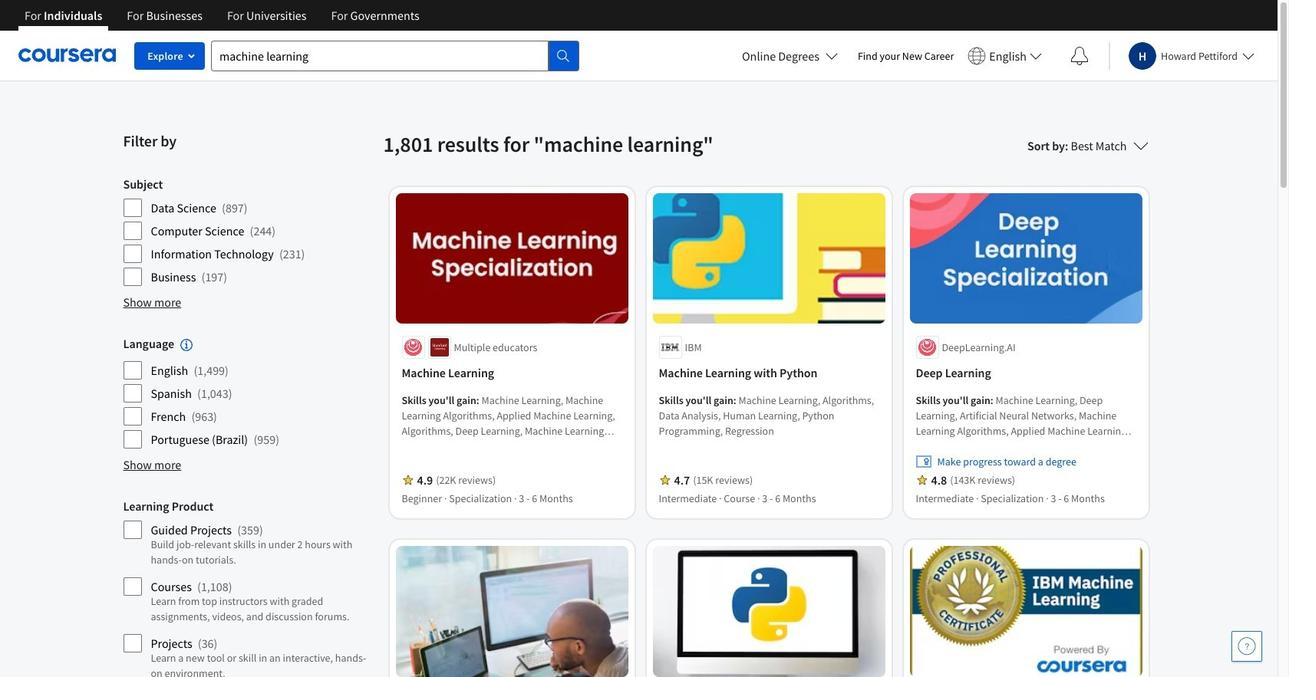 Task type: vqa. For each thing, say whether or not it's contained in the screenshot.
Coursera IMAGE
yes



Task type: locate. For each thing, give the bounding box(es) containing it.
What do you want to learn? text field
[[211, 40, 549, 71]]

2 vertical spatial group
[[123, 499, 374, 678]]

coursera image
[[18, 43, 116, 68]]

1 vertical spatial group
[[123, 336, 374, 450]]

1 group from the top
[[123, 177, 374, 287]]

3 group from the top
[[123, 499, 374, 678]]

0 vertical spatial group
[[123, 177, 374, 287]]

group
[[123, 177, 374, 287], [123, 336, 374, 450], [123, 499, 374, 678]]

None search field
[[211, 40, 580, 71]]

2 group from the top
[[123, 336, 374, 450]]



Task type: describe. For each thing, give the bounding box(es) containing it.
banner navigation
[[12, 0, 432, 42]]

help center image
[[1238, 638, 1257, 656]]

information about this filter group image
[[180, 339, 193, 352]]



